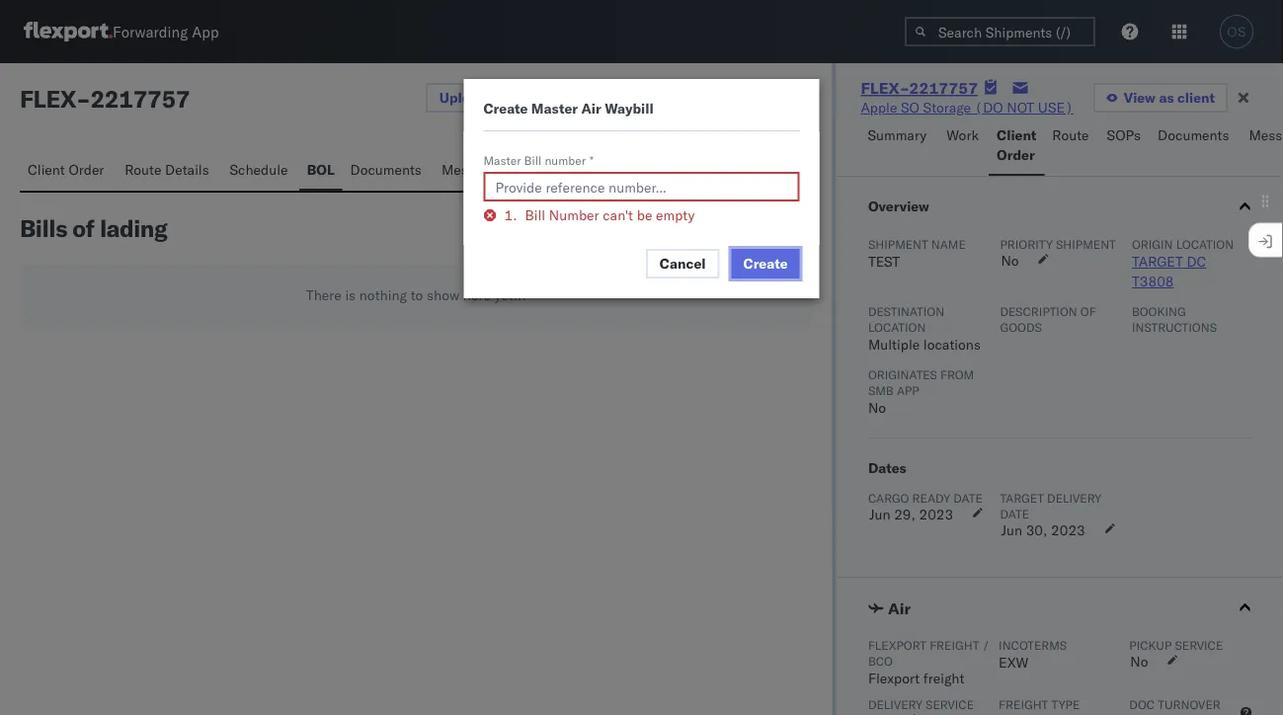 Task type: vqa. For each thing, say whether or not it's contained in the screenshot.
Schedule button
yes



Task type: describe. For each thing, give the bounding box(es) containing it.
route for route
[[1053, 126, 1090, 144]]

client
[[1178, 89, 1216, 106]]

so
[[901, 99, 920, 116]]

route for route details
[[125, 161, 162, 178]]

description
[[1000, 304, 1077, 319]]

there
[[306, 287, 342, 304]]

documents for documents 'button' to the right
[[1158, 126, 1230, 144]]

shipment
[[868, 237, 928, 252]]

freight type
[[999, 697, 1080, 712]]

can't
[[603, 207, 634, 224]]

30,
[[1026, 522, 1047, 539]]

turnover
[[1158, 697, 1221, 712]]

delivery
[[868, 697, 922, 712]]

jun for jun 30, 2023
[[1001, 522, 1022, 539]]

bol
[[307, 161, 335, 178]]

messages
[[442, 161, 504, 178]]

2023 for jun 29, 2023
[[919, 506, 953, 523]]

bco
[[868, 654, 893, 669]]

target dc t3808 link
[[1132, 253, 1206, 290]]

booking instructions
[[1132, 304, 1217, 335]]

to
[[411, 287, 423, 304]]

date for jun 29, 2023
[[953, 491, 983, 505]]

1 vertical spatial client
[[28, 161, 65, 178]]

locations
[[923, 336, 981, 353]]

Search Shipments (/) text field
[[905, 17, 1096, 46]]

0 horizontal spatial master
[[484, 153, 521, 168]]

is
[[345, 287, 356, 304]]

bol button
[[299, 152, 342, 191]]

0 vertical spatial bill
[[524, 153, 542, 168]]

forwarding app link
[[24, 22, 219, 41]]

number
[[545, 153, 586, 168]]

1 horizontal spatial 2217757
[[910, 78, 978, 98]]

flex - 2217757
[[20, 84, 190, 114]]

doc
[[1129, 697, 1155, 712]]

forwarding
[[113, 22, 188, 41]]

service inside doc turnover service
[[1129, 713, 1178, 715]]

nothing
[[359, 287, 407, 304]]

create master air waybill
[[484, 100, 654, 117]]

0 horizontal spatial client order button
[[20, 152, 117, 191]]

flex
[[20, 84, 76, 114]]

0 vertical spatial freight
[[930, 638, 979, 653]]

flex-2217757 link
[[861, 78, 978, 98]]

no for priority
[[1001, 252, 1019, 269]]

freight
[[999, 697, 1048, 712]]

create for create
[[744, 255, 788, 272]]

0 horizontal spatial documents button
[[342, 152, 434, 191]]

apple
[[861, 99, 898, 116]]

number
[[549, 207, 599, 224]]

location for dc
[[1176, 237, 1234, 252]]

apple so storage (do not use)
[[861, 99, 1074, 116]]

assignees
[[522, 161, 586, 178]]

summary
[[868, 126, 927, 144]]

overview button
[[836, 177, 1284, 236]]

flex-2217757
[[861, 78, 978, 98]]

create button
[[732, 249, 800, 279]]

-
[[76, 84, 90, 114]]

of for bills
[[72, 213, 94, 243]]

bills
[[20, 213, 67, 243]]

route details button
[[117, 152, 222, 191]]

description of goods
[[1000, 304, 1096, 335]]

no inside originates from smb app no
[[868, 399, 886, 417]]

app inside originates from smb app no
[[897, 383, 919, 398]]

shipment
[[1056, 237, 1116, 252]]

name
[[931, 237, 966, 252]]

use)
[[1038, 99, 1074, 116]]

target
[[1000, 491, 1044, 505]]

smb
[[868, 383, 894, 398]]

route button
[[1045, 118, 1099, 176]]

there is nothing to show here yet...
[[306, 287, 526, 304]]

service for delivery service
[[926, 697, 974, 712]]

master bill number *
[[484, 153, 594, 168]]

documents for the left documents 'button'
[[350, 161, 422, 178]]

delivery service
[[868, 697, 974, 712]]

order inside client order
[[997, 146, 1035, 164]]

forwarding app
[[113, 22, 219, 41]]

as
[[1160, 89, 1175, 106]]

service for pickup service
[[1175, 638, 1223, 653]]

jun for jun 29, 2023
[[869, 506, 890, 523]]

destination location multiple locations
[[868, 304, 981, 353]]

schedule button
[[222, 152, 299, 191]]

flex-
[[861, 78, 910, 98]]

show
[[427, 287, 460, 304]]

not
[[1007, 99, 1035, 116]]

0 horizontal spatial client order
[[28, 161, 104, 178]]

0 horizontal spatial order
[[69, 161, 104, 178]]

summary button
[[860, 118, 939, 176]]

.
[[513, 207, 517, 224]]

1 flexport from the top
[[868, 638, 926, 653]]

upload document button
[[426, 83, 669, 113]]

*
[[590, 153, 594, 168]]

os button
[[1215, 9, 1260, 54]]

test
[[868, 253, 900, 270]]

be
[[637, 207, 653, 224]]



Task type: locate. For each thing, give the bounding box(es) containing it.
2023 down ready in the right bottom of the page
[[919, 506, 953, 523]]

jun down cargo
[[869, 506, 890, 523]]

order down not
[[997, 146, 1035, 164]]

target
[[1132, 253, 1183, 270]]

2 vertical spatial service
[[1129, 713, 1178, 715]]

of for description
[[1080, 304, 1096, 319]]

air
[[582, 100, 602, 117], [888, 599, 911, 619]]

priority
[[1000, 237, 1053, 252]]

booking
[[1132, 304, 1186, 319]]

messa button
[[1242, 118, 1284, 176]]

1 vertical spatial of
[[1080, 304, 1096, 319]]

air inside air button
[[888, 599, 911, 619]]

1 horizontal spatial documents button
[[1150, 118, 1242, 176]]

dc
[[1187, 253, 1206, 270]]

client order up bills
[[28, 161, 104, 178]]

order
[[997, 146, 1035, 164], [69, 161, 104, 178]]

1 horizontal spatial jun
[[1001, 522, 1022, 539]]

t3808
[[1132, 273, 1174, 290]]

date right ready in the right bottom of the page
[[953, 491, 983, 505]]

freight up delivery service
[[923, 670, 964, 687]]

master
[[532, 100, 578, 117], [484, 153, 521, 168]]

1 horizontal spatial documents
[[1158, 126, 1230, 144]]

os
[[1228, 24, 1247, 39]]

1 horizontal spatial master
[[532, 100, 578, 117]]

flexport. image
[[24, 22, 113, 41]]

target delivery date
[[1000, 491, 1102, 521]]

1 vertical spatial route
[[125, 161, 162, 178]]

view as client
[[1124, 89, 1216, 106]]

documents down client in the top of the page
[[1158, 126, 1230, 144]]

bill right .
[[525, 207, 546, 224]]

multiple
[[868, 336, 920, 353]]

1 vertical spatial air
[[888, 599, 911, 619]]

2217757 down forwarding at the top left of the page
[[90, 84, 190, 114]]

1 vertical spatial location
[[868, 320, 926, 335]]

Provide reference number... text field
[[484, 172, 800, 202]]

create inside button
[[744, 255, 788, 272]]

0 vertical spatial flexport
[[868, 638, 926, 653]]

view
[[1124, 89, 1156, 106]]

1 vertical spatial service
[[926, 697, 974, 712]]

1 horizontal spatial client
[[997, 126, 1037, 144]]

route inside route details button
[[125, 161, 162, 178]]

0 vertical spatial create
[[484, 100, 528, 117]]

here
[[463, 287, 491, 304]]

1 vertical spatial flexport
[[868, 670, 920, 687]]

no down priority
[[1001, 252, 1019, 269]]

jun left "30,"
[[1001, 522, 1022, 539]]

2023 down target delivery date in the right of the page
[[1051, 522, 1085, 539]]

0 horizontal spatial app
[[192, 22, 219, 41]]

app down originates
[[897, 383, 919, 398]]

upload
[[440, 89, 487, 106]]

priority shipment
[[1000, 237, 1116, 252]]

0 horizontal spatial location
[[868, 320, 926, 335]]

location up dc
[[1176, 237, 1234, 252]]

route left details
[[125, 161, 162, 178]]

from
[[940, 367, 974, 382]]

messa
[[1250, 126, 1284, 144]]

/
[[982, 638, 990, 653]]

location inside destination location multiple locations
[[868, 320, 926, 335]]

0 vertical spatial client
[[997, 126, 1037, 144]]

0 horizontal spatial 2217757
[[90, 84, 190, 114]]

0 vertical spatial air
[[582, 100, 602, 117]]

storage
[[924, 99, 971, 116]]

location up multiple
[[868, 320, 926, 335]]

documents right bol
[[350, 161, 422, 178]]

apple so storage (do not use) link
[[861, 98, 1074, 118]]

route inside route button
[[1053, 126, 1090, 144]]

of right description
[[1080, 304, 1096, 319]]

2217757 up "storage"
[[910, 78, 978, 98]]

1 vertical spatial freight
[[923, 670, 964, 687]]

0 horizontal spatial jun
[[869, 506, 890, 523]]

service down flexport freight / bco flexport freight
[[926, 697, 974, 712]]

1 horizontal spatial no
[[1001, 252, 1019, 269]]

1 vertical spatial no
[[868, 399, 886, 417]]

originates from smb app no
[[868, 367, 974, 417]]

freight
[[930, 638, 979, 653], [923, 670, 964, 687]]

client order button down not
[[989, 118, 1045, 176]]

date
[[953, 491, 983, 505], [1000, 506, 1029, 521]]

sops
[[1107, 126, 1141, 144]]

freight left /
[[930, 638, 979, 653]]

originates
[[868, 367, 937, 382]]

2 horizontal spatial no
[[1130, 653, 1148, 671]]

location for locations
[[868, 320, 926, 335]]

view as client button
[[1094, 83, 1228, 113]]

upload document
[[440, 89, 558, 106]]

client up bills
[[28, 161, 65, 178]]

1 vertical spatial date
[[1000, 506, 1029, 521]]

0 horizontal spatial documents
[[350, 161, 422, 178]]

bills of lading
[[20, 213, 167, 243]]

(do
[[975, 99, 1004, 116]]

2217757
[[910, 78, 978, 98], [90, 84, 190, 114]]

of right bills
[[72, 213, 94, 243]]

origin
[[1132, 237, 1173, 252]]

1 horizontal spatial 2023
[[1051, 522, 1085, 539]]

0 vertical spatial location
[[1176, 237, 1234, 252]]

client order
[[997, 126, 1037, 164], [28, 161, 104, 178]]

air button
[[836, 578, 1284, 637]]

location inside origin location target dc t3808
[[1176, 237, 1234, 252]]

0 vertical spatial route
[[1053, 126, 1090, 144]]

create right cancel
[[744, 255, 788, 272]]

origin location target dc t3808
[[1132, 237, 1234, 290]]

jun
[[869, 506, 890, 523], [1001, 522, 1022, 539]]

service down doc on the bottom
[[1129, 713, 1178, 715]]

client order down not
[[997, 126, 1037, 164]]

flexport freight / bco flexport freight
[[868, 638, 990, 687]]

sops button
[[1099, 118, 1150, 176]]

location
[[1176, 237, 1234, 252], [868, 320, 926, 335]]

messages button
[[434, 152, 514, 191]]

schedule
[[230, 161, 288, 178]]

1 vertical spatial app
[[897, 383, 919, 398]]

0 horizontal spatial 2023
[[919, 506, 953, 523]]

1 horizontal spatial app
[[897, 383, 919, 398]]

no down smb
[[868, 399, 886, 417]]

dates
[[868, 460, 906, 477]]

overview
[[868, 198, 929, 215]]

0 horizontal spatial air
[[582, 100, 602, 117]]

2 vertical spatial no
[[1130, 653, 1148, 671]]

no for pickup
[[1130, 653, 1148, 671]]

ready
[[912, 491, 950, 505]]

flexport down bco
[[868, 670, 920, 687]]

0 horizontal spatial of
[[72, 213, 94, 243]]

details
[[165, 161, 209, 178]]

date for jun 30, 2023
[[1000, 506, 1029, 521]]

master up number
[[532, 100, 578, 117]]

1 vertical spatial create
[[744, 255, 788, 272]]

1 horizontal spatial date
[[1000, 506, 1029, 521]]

work button
[[939, 118, 989, 176]]

1 vertical spatial bill
[[525, 207, 546, 224]]

0 horizontal spatial create
[[484, 100, 528, 117]]

master left assignees
[[484, 153, 521, 168]]

service right 'pickup'
[[1175, 638, 1223, 653]]

instructions
[[1132, 320, 1217, 335]]

1 horizontal spatial client order
[[997, 126, 1037, 164]]

client
[[997, 126, 1037, 144], [28, 161, 65, 178]]

0 horizontal spatial route
[[125, 161, 162, 178]]

route down use)
[[1053, 126, 1090, 144]]

cargo ready date
[[868, 491, 983, 505]]

0 vertical spatial service
[[1175, 638, 1223, 653]]

date inside target delivery date
[[1000, 506, 1029, 521]]

order up bills of lading
[[69, 161, 104, 178]]

document
[[490, 89, 558, 106]]

1 horizontal spatial air
[[888, 599, 911, 619]]

lading
[[100, 213, 167, 243]]

0 vertical spatial documents
[[1158, 126, 1230, 144]]

no
[[1001, 252, 1019, 269], [868, 399, 886, 417], [1130, 653, 1148, 671]]

create for create master air waybill
[[484, 100, 528, 117]]

incoterms
[[999, 638, 1067, 653]]

work
[[947, 126, 979, 144]]

flexport up bco
[[868, 638, 926, 653]]

app right forwarding at the top left of the page
[[192, 22, 219, 41]]

documents button right bol
[[342, 152, 434, 191]]

0 vertical spatial no
[[1001, 252, 1019, 269]]

air up bco
[[888, 599, 911, 619]]

shipment name test
[[868, 237, 966, 270]]

client order button up bills
[[20, 152, 117, 191]]

date down target at the bottom right of the page
[[1000, 506, 1029, 521]]

pickup service
[[1129, 638, 1223, 653]]

route details
[[125, 161, 209, 178]]

1 horizontal spatial route
[[1053, 126, 1090, 144]]

1 vertical spatial master
[[484, 153, 521, 168]]

0 vertical spatial date
[[953, 491, 983, 505]]

delivery
[[1047, 491, 1102, 505]]

yet...
[[495, 287, 526, 304]]

cancel
[[660, 255, 706, 272]]

0 horizontal spatial client
[[28, 161, 65, 178]]

1 . bill number can't be empty
[[504, 207, 695, 224]]

create up master bill number *
[[484, 100, 528, 117]]

0 vertical spatial app
[[192, 22, 219, 41]]

0 horizontal spatial no
[[868, 399, 886, 417]]

documents button down client in the top of the page
[[1150, 118, 1242, 176]]

2023 for jun 30, 2023
[[1051, 522, 1085, 539]]

1 vertical spatial documents
[[350, 161, 422, 178]]

of inside description of goods
[[1080, 304, 1096, 319]]

2 flexport from the top
[[868, 670, 920, 687]]

app
[[192, 22, 219, 41], [897, 383, 919, 398]]

client down not
[[997, 126, 1037, 144]]

bill left number
[[524, 153, 542, 168]]

jun 30, 2023
[[1001, 522, 1085, 539]]

goods
[[1000, 320, 1042, 335]]

1
[[504, 207, 513, 224]]

0 vertical spatial of
[[72, 213, 94, 243]]

1 horizontal spatial create
[[744, 255, 788, 272]]

bill
[[524, 153, 542, 168], [525, 207, 546, 224]]

1 horizontal spatial order
[[997, 146, 1035, 164]]

incoterms exw
[[999, 638, 1067, 671]]

1 horizontal spatial client order button
[[989, 118, 1045, 176]]

no down 'pickup'
[[1130, 653, 1148, 671]]

0 horizontal spatial date
[[953, 491, 983, 505]]

air left "waybill"
[[582, 100, 602, 117]]

flexport
[[868, 638, 926, 653], [868, 670, 920, 687]]

1 horizontal spatial location
[[1176, 237, 1234, 252]]

doc turnover service
[[1129, 697, 1221, 715]]

0 vertical spatial master
[[532, 100, 578, 117]]

cargo
[[868, 491, 909, 505]]

2023
[[919, 506, 953, 523], [1051, 522, 1085, 539]]

1 horizontal spatial of
[[1080, 304, 1096, 319]]



